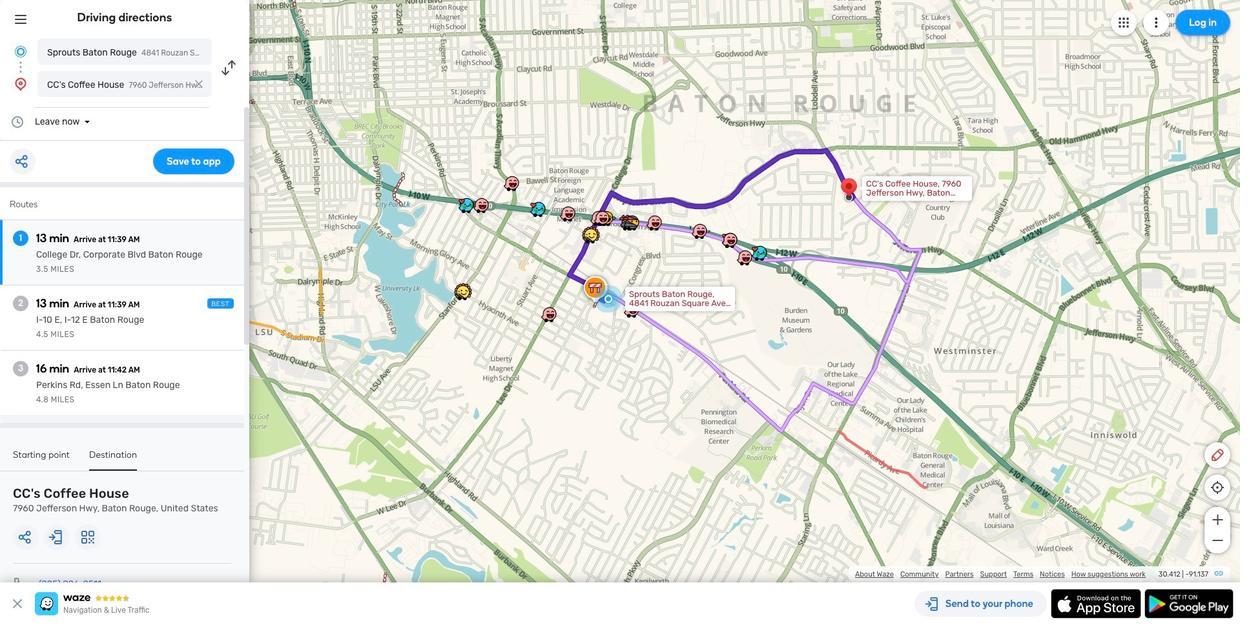 Task type: describe. For each thing, give the bounding box(es) containing it.
call image
[[13, 577, 28, 592]]

location image
[[13, 76, 28, 92]]

x image
[[193, 78, 205, 90]]

x image
[[10, 596, 25, 612]]

zoom in image
[[1210, 512, 1226, 528]]

clock image
[[10, 114, 25, 130]]



Task type: locate. For each thing, give the bounding box(es) containing it.
link image
[[1214, 569, 1224, 579]]

current location image
[[13, 44, 28, 59]]

zoom out image
[[1210, 533, 1226, 549]]

pencil image
[[1210, 448, 1226, 463]]



Task type: vqa. For each thing, say whether or not it's contained in the screenshot.
Driving
no



